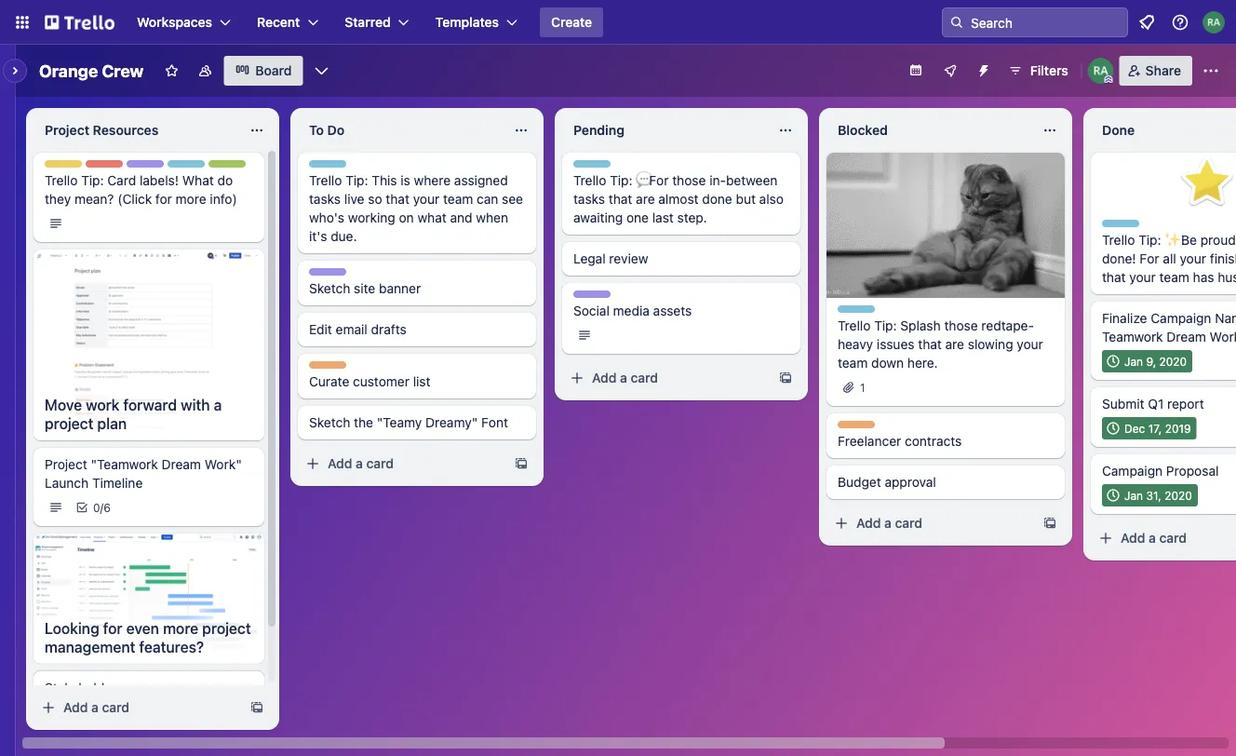 Task type: describe. For each thing, give the bounding box(es) containing it.
Board name text field
[[30, 56, 153, 86]]

those for slowing
[[945, 318, 979, 333]]

dreamy"
[[426, 415, 478, 430]]

create
[[551, 14, 592, 30]]

to do
[[309, 122, 345, 138]]

project for project "teamwork dream work" launch timeline
[[45, 457, 87, 472]]

info)
[[210, 191, 237, 207]]

show menu image
[[1202, 61, 1221, 80]]

dream
[[162, 457, 201, 472]]

Pending text field
[[563, 115, 767, 145]]

add a card button for trello tip: this is where assigned tasks live so that your team can see who's working on what and when it's due.
[[298, 449, 507, 479]]

add a card button for trello tip: 💬for those in-between tasks that are almost done but also awaiting one last step.
[[563, 363, 771, 393]]

color: purple, title: "design team" element for social media assets
[[574, 291, 643, 305]]

2 vertical spatial create from template… image
[[250, 700, 264, 715]]

a inside "move work forward with a project plan"
[[214, 396, 222, 414]]

color: lime, title: "halp" element
[[209, 160, 246, 174]]

jan for finalize
[[1125, 355, 1144, 368]]

those for almost
[[673, 173, 706, 188]]

a for project resources
[[91, 700, 99, 715]]

pending
[[574, 122, 625, 138]]

campaign inside finalize campaign nam
[[1151, 311, 1212, 326]]

board
[[255, 63, 292, 78]]

trello tip trello tip: this is where assigned tasks live so that your team can see who's working on what and when it's due.
[[309, 161, 523, 244]]

assets
[[653, 303, 692, 319]]

Blocked text field
[[827, 115, 1032, 145]]

✨
[[1165, 232, 1178, 248]]

add a card for trello tip: card labels! what do they mean? (click for more info)
[[63, 700, 130, 715]]

a for to do
[[356, 456, 363, 471]]

card for trello tip: 💬for those in-between tasks that are almost done but also awaiting one last step.
[[631, 370, 659, 386]]

team for assigned
[[443, 191, 473, 207]]

q1
[[1149, 396, 1164, 412]]

/
[[100, 501, 104, 514]]

color: sky, title: "trello tip" element for trello tip: ✨ be proud!
[[1103, 220, 1153, 234]]

freelancer
[[838, 434, 902, 449]]

be
[[1182, 232, 1198, 248]]

proud!
[[1201, 232, 1237, 248]]

for inside trello tip: card labels! what do they mean? (click for more info)
[[155, 191, 172, 207]]

issues
[[877, 337, 915, 352]]

17,
[[1149, 422, 1163, 435]]

with
[[181, 396, 210, 414]]

add a card down budget approval
[[857, 515, 923, 531]]

drafts
[[371, 322, 407, 337]]

2019
[[1166, 422, 1192, 435]]

work"
[[205, 457, 242, 472]]

0 horizontal spatial color: purple, title: "design team" element
[[127, 160, 196, 174]]

trello tip halp
[[168, 161, 233, 174]]

card down jan 31, 2020 on the bottom of page
[[1160, 530, 1187, 546]]

To Do text field
[[298, 115, 503, 145]]

add for trello tip: 💬for those in-between tasks that are almost done but also awaiting one last step.
[[592, 370, 617, 386]]

automation image
[[969, 56, 995, 82]]

curate
[[309, 374, 350, 389]]

Jan 9, 2020 checkbox
[[1103, 350, 1193, 373]]

submit q1 report link
[[1103, 395, 1237, 414]]

team for social
[[614, 292, 643, 305]]

awaiting
[[574, 210, 623, 225]]

last
[[653, 210, 674, 225]]

design for sketch
[[309, 269, 347, 282]]

that for tasks
[[609, 191, 633, 207]]

add down the budget in the right of the page
[[857, 515, 881, 531]]

timeline
[[92, 475, 143, 491]]

working
[[348, 210, 396, 225]]

see
[[502, 191, 523, 207]]

budget approval
[[838, 474, 937, 490]]

one
[[627, 210, 649, 225]]

add a card for trello tip: this is where assigned tasks live so that your team can see who's working on what and when it's due.
[[328, 456, 394, 471]]

add a card for trello tip: 💬for those in-between tasks that are almost done but also awaiting one last step.
[[592, 370, 659, 386]]

finalize campaign nam
[[1103, 311, 1237, 345]]

0 notifications image
[[1136, 11, 1159, 34]]

color: red, title: "priority" element
[[86, 160, 125, 174]]

add down 'jan 31, 2020' checkbox
[[1121, 530, 1146, 546]]

6
[[104, 501, 111, 514]]

trello tip: this is where assigned tasks live so that your team can see who's working on what and when it's due. link
[[309, 171, 525, 246]]

trello tip trello tip: ✨ be proud!
[[1103, 221, 1237, 285]]

0 vertical spatial ruby anderson (rubyanderson7) image
[[1203, 11, 1226, 34]]

color: orange, title: "one more step" element for freelancer
[[838, 421, 875, 428]]

tip: for almost
[[610, 173, 633, 188]]

this member is an admin of this board. image
[[1105, 75, 1114, 84]]

edit email drafts
[[309, 322, 407, 337]]

design team sketch site banner
[[309, 269, 421, 296]]

move work forward with a project plan
[[45, 396, 222, 433]]

project inside "move work forward with a project plan"
[[45, 415, 94, 433]]

0 horizontal spatial ruby anderson (rubyanderson7) image
[[1088, 58, 1115, 84]]

tasks for that
[[574, 191, 605, 207]]

do
[[218, 173, 233, 188]]

31,
[[1147, 489, 1162, 502]]

color: yellow, title: "copy request" element
[[45, 160, 82, 168]]

where
[[414, 173, 451, 188]]

heavy
[[838, 337, 874, 352]]

report
[[1168, 396, 1205, 412]]

💬for
[[636, 173, 669, 188]]

that inside trello tip trello tip: this is where assigned tasks live so that your team can see who's working on what and when it's due.
[[386, 191, 410, 207]]

workspaces button
[[126, 7, 242, 37]]

create from template… image
[[779, 371, 793, 386]]

add for trello tip: card labels! what do they mean? (click for more info)
[[63, 700, 88, 715]]

it's
[[309, 229, 327, 244]]

banner
[[379, 281, 421, 296]]

your for where
[[413, 191, 440, 207]]

project resources
[[45, 122, 159, 138]]

"teamy
[[377, 415, 422, 430]]

what
[[418, 210, 447, 225]]

is
[[401, 173, 411, 188]]

down
[[872, 355, 904, 371]]

jan 9, 2020
[[1125, 355, 1188, 368]]

(click
[[118, 191, 152, 207]]

calendar power-up image
[[909, 62, 924, 77]]

forward
[[123, 396, 177, 414]]

even
[[126, 619, 159, 637]]

priority design team
[[86, 161, 196, 174]]

can
[[477, 191, 499, 207]]

workspaces
[[137, 14, 212, 30]]

finalize campaign nam link
[[1103, 309, 1237, 346]]

2020 for campaign
[[1160, 355, 1188, 368]]

work
[[86, 396, 120, 414]]

are for almost
[[636, 191, 655, 207]]

project inside looking for even more project management features?
[[202, 619, 251, 637]]

trello inside trello tip: card labels! what do they mean? (click for more info)
[[45, 173, 78, 188]]

orange crew
[[39, 61, 144, 81]]

font
[[482, 415, 508, 430]]

sketch inside design team sketch site banner
[[309, 281, 350, 296]]

add a card button down jan 31, 2020 on the bottom of page
[[1092, 523, 1237, 553]]

star or unstar board image
[[164, 63, 179, 78]]

create from template… image for budget approval
[[1043, 516, 1058, 531]]

open information menu image
[[1172, 13, 1190, 32]]

tasks for live
[[309, 191, 341, 207]]

what
[[182, 173, 214, 188]]

customize views image
[[312, 61, 331, 80]]

card
[[107, 173, 136, 188]]

resources
[[93, 122, 159, 138]]

Jan 31, 2020 checkbox
[[1103, 484, 1198, 507]]

they
[[45, 191, 71, 207]]

here.
[[908, 355, 938, 371]]

a for pending
[[620, 370, 628, 386]]

site
[[354, 281, 376, 296]]

filters
[[1031, 63, 1069, 78]]

color: sky, title: "trello tip" element for trello tip: 💬for those in-between tasks that are almost done but also awaiting one last step.
[[574, 160, 624, 174]]

sketch the "teamy dreamy" font
[[309, 415, 508, 430]]

design team social media assets
[[574, 292, 692, 319]]

recent button
[[246, 7, 330, 37]]

mean?
[[74, 191, 114, 207]]

in-
[[710, 173, 726, 188]]

orange
[[39, 61, 98, 81]]

launch
[[45, 475, 89, 491]]

curate customer list
[[309, 374, 431, 389]]

share button
[[1120, 56, 1193, 86]]

proposal
[[1167, 463, 1220, 479]]

0
[[93, 501, 100, 514]]

your for redtape-
[[1017, 337, 1044, 352]]

Project Resources text field
[[34, 115, 238, 145]]

done
[[702, 191, 733, 207]]



Task type: locate. For each thing, give the bounding box(es) containing it.
star image
[[1178, 153, 1237, 212]]

plan
[[97, 415, 127, 433]]

more inside looking for even more project management features?
[[163, 619, 199, 637]]

that down is
[[386, 191, 410, 207]]

more up features?
[[163, 619, 199, 637]]

project
[[45, 415, 94, 433], [202, 619, 251, 637]]

2020
[[1160, 355, 1188, 368], [1165, 489, 1193, 502]]

budget
[[838, 474, 882, 490]]

tip: inside trello tip trello tip: 💬for those in-between tasks that are almost done but also awaiting one last step.
[[610, 173, 633, 188]]

0 horizontal spatial create from template… image
[[250, 700, 264, 715]]

1 vertical spatial team
[[838, 355, 868, 371]]

design inside design team sketch site banner
[[309, 269, 347, 282]]

team
[[167, 161, 196, 174], [350, 269, 378, 282], [614, 292, 643, 305]]

0 horizontal spatial tasks
[[309, 191, 341, 207]]

trello tip trello tip: splash those redtape- heavy issues that are slowing your team down here.
[[838, 306, 1044, 371]]

1 vertical spatial are
[[946, 337, 965, 352]]

more inside trello tip: card labels! what do they mean? (click for more info)
[[176, 191, 206, 207]]

campaign proposal link
[[1103, 462, 1237, 481]]

team inside design team sketch site banner
[[350, 269, 378, 282]]

2 vertical spatial team
[[614, 292, 643, 305]]

a down the the
[[356, 456, 363, 471]]

trello tip: card labels! what do they mean? (click for more info)
[[45, 173, 237, 207]]

add down 'social'
[[592, 370, 617, 386]]

that up here.
[[919, 337, 942, 352]]

2 vertical spatial color: purple, title: "design team" element
[[574, 291, 643, 305]]

0 vertical spatial 2020
[[1160, 355, 1188, 368]]

a right with
[[214, 396, 222, 414]]

add down sketch the "teamy dreamy" font
[[328, 456, 352, 471]]

board link
[[224, 56, 303, 86]]

1 horizontal spatial create from template… image
[[514, 456, 529, 471]]

your inside trello tip trello tip: this is where assigned tasks live so that your team can see who's working on what and when it's due.
[[413, 191, 440, 207]]

trello
[[168, 161, 198, 174], [309, 161, 339, 174], [574, 161, 604, 174], [45, 173, 78, 188], [309, 173, 342, 188], [574, 173, 607, 188], [1103, 221, 1133, 234], [1103, 232, 1136, 248], [838, 306, 868, 319], [838, 318, 871, 333]]

project inside project "teamwork dream work" launch timeline
[[45, 457, 87, 472]]

color: sky, title: "trello tip" element
[[168, 160, 218, 174], [309, 160, 359, 174], [574, 160, 624, 174], [1103, 220, 1153, 234], [838, 305, 888, 319]]

team right 'social'
[[614, 292, 643, 305]]

2 horizontal spatial color: purple, title: "design team" element
[[574, 291, 643, 305]]

a down stakeholders
[[91, 700, 99, 715]]

add a card down 31,
[[1121, 530, 1187, 546]]

dec
[[1125, 422, 1146, 435]]

1 horizontal spatial team
[[350, 269, 378, 282]]

add a card button down '"teamy'
[[298, 449, 507, 479]]

back to home image
[[45, 7, 115, 37]]

tip: left 💬for
[[610, 173, 633, 188]]

1 vertical spatial sketch
[[309, 415, 350, 430]]

0 vertical spatial your
[[413, 191, 440, 207]]

1 horizontal spatial design
[[309, 269, 347, 282]]

tip: for that
[[346, 173, 368, 188]]

campaign
[[1151, 311, 1212, 326], [1103, 463, 1163, 479]]

move
[[45, 396, 82, 414]]

your inside the trello tip trello tip: splash those redtape- heavy issues that are slowing your team down here.
[[1017, 337, 1044, 352]]

1 vertical spatial jan
[[1125, 489, 1144, 502]]

tip: inside trello tip trello tip: ✨ be proud!
[[1139, 232, 1162, 248]]

tip: up "live" in the left of the page
[[346, 173, 368, 188]]

tip for see
[[342, 161, 359, 174]]

2 horizontal spatial design
[[574, 292, 611, 305]]

0 vertical spatial for
[[155, 191, 172, 207]]

that inside trello tip trello tip: 💬for those in-between tasks that are almost done but also awaiting one last step.
[[609, 191, 633, 207]]

add a card down media
[[592, 370, 659, 386]]

2020 right 31,
[[1165, 489, 1193, 502]]

are down 💬for
[[636, 191, 655, 207]]

1 vertical spatial project
[[45, 457, 87, 472]]

a for blocked
[[885, 515, 892, 531]]

1 horizontal spatial color: purple, title: "design team" element
[[309, 268, 378, 282]]

1 vertical spatial those
[[945, 318, 979, 333]]

0 horizontal spatial team
[[167, 161, 196, 174]]

starred
[[345, 14, 391, 30]]

1 vertical spatial design
[[309, 269, 347, 282]]

ruby anderson (rubyanderson7) image
[[1203, 11, 1226, 34], [1088, 58, 1115, 84]]

tip: up the mean?
[[81, 173, 104, 188]]

1 horizontal spatial team
[[838, 355, 868, 371]]

features?
[[139, 638, 204, 656]]

card for trello tip: card labels! what do they mean? (click for more info)
[[102, 700, 130, 715]]

those up the slowing
[[945, 318, 979, 333]]

team inside design team social media assets
[[614, 292, 643, 305]]

0 vertical spatial team
[[167, 161, 196, 174]]

Search field
[[965, 8, 1128, 36]]

1 vertical spatial for
[[103, 619, 123, 637]]

color: sky, title: "trello tip" element for trello tip: splash those redtape- heavy issues that are slowing your team down here.
[[838, 305, 888, 319]]

add
[[592, 370, 617, 386], [328, 456, 352, 471], [857, 515, 881, 531], [1121, 530, 1146, 546], [63, 700, 88, 715]]

budget approval link
[[838, 473, 1054, 492]]

1 vertical spatial color: orange, title: "one more step" element
[[838, 421, 875, 428]]

are for slowing
[[946, 337, 965, 352]]

stakeholders link
[[45, 679, 253, 697]]

create from template… image for edit email drafts
[[514, 456, 529, 471]]

1 sketch from the top
[[309, 281, 350, 296]]

1 horizontal spatial project
[[202, 619, 251, 637]]

0 vertical spatial sketch
[[309, 281, 350, 296]]

card down stakeholders
[[102, 700, 130, 715]]

0 horizontal spatial your
[[413, 191, 440, 207]]

tip inside trello tip trello tip: this is where assigned tasks live so that your team can see who's working on what and when it's due.
[[342, 161, 359, 174]]

tip for awaiting
[[607, 161, 624, 174]]

0 vertical spatial jan
[[1125, 355, 1144, 368]]

0 vertical spatial are
[[636, 191, 655, 207]]

tip inside trello tip trello tip: ✨ be proud!
[[1136, 221, 1153, 234]]

contracts
[[905, 434, 962, 449]]

1 vertical spatial campaign
[[1103, 463, 1163, 479]]

power ups image
[[943, 63, 958, 78]]

priority
[[86, 161, 125, 174]]

2 project from the top
[[45, 457, 87, 472]]

1 horizontal spatial for
[[155, 191, 172, 207]]

1 vertical spatial your
[[1017, 337, 1044, 352]]

for down 'labels!'
[[155, 191, 172, 207]]

0 vertical spatial project
[[45, 122, 90, 138]]

a down 31,
[[1149, 530, 1157, 546]]

0 / 6
[[93, 501, 111, 514]]

curate customer list link
[[309, 373, 525, 391]]

design for social
[[574, 292, 611, 305]]

that inside the trello tip trello tip: splash those redtape- heavy issues that are slowing your team down here.
[[919, 337, 942, 352]]

create from template… image
[[514, 456, 529, 471], [1043, 516, 1058, 531], [250, 700, 264, 715]]

add for trello tip: this is where assigned tasks live so that your team can see who's working on what and when it's due.
[[328, 456, 352, 471]]

0 vertical spatial project
[[45, 415, 94, 433]]

campaign up 'jan 31, 2020' checkbox
[[1103, 463, 1163, 479]]

add a card button
[[563, 363, 771, 393], [298, 449, 507, 479], [827, 508, 1036, 538], [1092, 523, 1237, 553], [34, 693, 242, 723]]

add down stakeholders
[[63, 700, 88, 715]]

0 vertical spatial those
[[673, 173, 706, 188]]

project up features?
[[202, 619, 251, 637]]

0 vertical spatial design
[[127, 161, 164, 174]]

project inside text field
[[45, 122, 90, 138]]

primary element
[[0, 0, 1237, 45]]

social media assets link
[[574, 302, 790, 320]]

freelancer contracts link
[[838, 432, 1054, 451]]

tip: up issues
[[875, 318, 897, 333]]

step.
[[678, 210, 707, 225]]

1 vertical spatial color: purple, title: "design team" element
[[309, 268, 378, 282]]

workspace visible image
[[198, 63, 213, 78]]

color: sky, title: "trello tip" element for trello tip: this is where assigned tasks live so that your team can see who's working on what and when it's due.
[[309, 160, 359, 174]]

2020 right '9,'
[[1160, 355, 1188, 368]]

edit email drafts link
[[309, 320, 525, 339]]

move work forward with a project plan link
[[34, 388, 264, 440]]

legal review link
[[574, 250, 790, 268]]

2 jan from the top
[[1125, 489, 1144, 502]]

1
[[861, 381, 866, 394]]

add a card button down 'assets'
[[563, 363, 771, 393]]

design
[[127, 161, 164, 174], [309, 269, 347, 282], [574, 292, 611, 305]]

project
[[45, 122, 90, 138], [45, 457, 87, 472]]

1 vertical spatial 2020
[[1165, 489, 1193, 502]]

2020 for proposal
[[1165, 489, 1193, 502]]

tip: inside trello tip: card labels! what do they mean? (click for more info)
[[81, 173, 104, 188]]

1 project from the top
[[45, 122, 90, 138]]

0 vertical spatial color: purple, title: "design team" element
[[127, 160, 196, 174]]

1 vertical spatial project
[[202, 619, 251, 637]]

1 vertical spatial ruby anderson (rubyanderson7) image
[[1088, 58, 1115, 84]]

color: orange, title: "one more step" element for curate
[[309, 361, 346, 369]]

between
[[726, 173, 778, 188]]

1 jan from the top
[[1125, 355, 1144, 368]]

add a card down stakeholders
[[63, 700, 130, 715]]

on
[[399, 210, 414, 225]]

0 horizontal spatial are
[[636, 191, 655, 207]]

stakeholders
[[45, 680, 123, 695]]

team for sketch
[[350, 269, 378, 282]]

tip: for slowing
[[875, 318, 897, 333]]

tip: inside the trello tip trello tip: splash those redtape- heavy issues that are slowing your team down here.
[[875, 318, 897, 333]]

when
[[476, 210, 509, 225]]

legal review
[[574, 251, 649, 266]]

project for project resources
[[45, 122, 90, 138]]

1 horizontal spatial tasks
[[574, 191, 605, 207]]

tip inside the trello tip trello tip: splash those redtape- heavy issues that are slowing your team down here.
[[871, 306, 888, 319]]

color: purple, title: "design team" element
[[127, 160, 196, 174], [309, 268, 378, 282], [574, 291, 643, 305]]

color: orange, title: "one more step" element up curate
[[309, 361, 346, 369]]

tip:
[[81, 173, 104, 188], [346, 173, 368, 188], [610, 173, 633, 188], [1139, 232, 1162, 248], [875, 318, 897, 333]]

tasks inside trello tip trello tip: this is where assigned tasks live so that your team can see who's working on what and when it's due.
[[309, 191, 341, 207]]

project down move
[[45, 415, 94, 433]]

trello tip: ✨ be proud! link
[[1103, 231, 1237, 287]]

social
[[574, 303, 610, 319]]

1 tasks from the left
[[309, 191, 341, 207]]

tasks
[[309, 191, 341, 207], [574, 191, 605, 207]]

tip: inside trello tip trello tip: this is where assigned tasks live so that your team can see who's working on what and when it's due.
[[346, 173, 368, 188]]

sketch site banner link
[[309, 279, 525, 298]]

2 horizontal spatial team
[[614, 292, 643, 305]]

labels!
[[140, 173, 179, 188]]

team left banner
[[350, 269, 378, 282]]

campaign left nam
[[1151, 311, 1212, 326]]

your up what
[[413, 191, 440, 207]]

a down media
[[620, 370, 628, 386]]

ruby anderson (rubyanderson7) image right filters
[[1088, 58, 1115, 84]]

due.
[[331, 229, 357, 244]]

add a card button down budget approval link
[[827, 508, 1036, 538]]

tip for here.
[[871, 306, 888, 319]]

tasks inside trello tip trello tip: 💬for those in-between tasks that are almost done but also awaiting one last step.
[[574, 191, 605, 207]]

list
[[413, 374, 431, 389]]

live
[[344, 191, 365, 207]]

and
[[450, 210, 473, 225]]

this
[[372, 173, 397, 188]]

filters button
[[1003, 56, 1074, 86]]

tip: left ✨
[[1139, 232, 1162, 248]]

"teamwork
[[91, 457, 158, 472]]

trello tip: 💬for those in-between tasks that are almost done but also awaiting one last step. link
[[574, 171, 790, 227]]

jan left '9,'
[[1125, 355, 1144, 368]]

jan inside checkbox
[[1125, 489, 1144, 502]]

1 horizontal spatial those
[[945, 318, 979, 333]]

customer
[[353, 374, 410, 389]]

0 horizontal spatial those
[[673, 173, 706, 188]]

project "teamwork dream work" launch timeline
[[45, 457, 242, 491]]

1 horizontal spatial color: orange, title: "one more step" element
[[838, 421, 875, 428]]

more down what
[[176, 191, 206, 207]]

0 horizontal spatial color: orange, title: "one more step" element
[[309, 361, 346, 369]]

card down approval
[[896, 515, 923, 531]]

team inside the trello tip trello tip: splash those redtape- heavy issues that are slowing your team down here.
[[838, 355, 868, 371]]

email
[[336, 322, 368, 337]]

ruby anderson (rubyanderson7) image right open information menu image
[[1203, 11, 1226, 34]]

color: orange, title: "one more step" element
[[309, 361, 346, 369], [838, 421, 875, 428]]

card down media
[[631, 370, 659, 386]]

card down the the
[[367, 456, 394, 471]]

0 vertical spatial campaign
[[1151, 311, 1212, 326]]

2 sketch from the top
[[309, 415, 350, 430]]

2020 inside 'jan 31, 2020' checkbox
[[1165, 489, 1193, 502]]

sketch left site
[[309, 281, 350, 296]]

tip inside trello tip trello tip: 💬for those in-between tasks that are almost done but also awaiting one last step.
[[607, 161, 624, 174]]

2 horizontal spatial create from template… image
[[1043, 516, 1058, 531]]

team inside trello tip trello tip: this is where assigned tasks live so that your team can see who's working on what and when it's due.
[[443, 191, 473, 207]]

1 horizontal spatial your
[[1017, 337, 1044, 352]]

are left the slowing
[[946, 337, 965, 352]]

for inside looking for even more project management features?
[[103, 619, 123, 637]]

jan inside option
[[1125, 355, 1144, 368]]

2020 inside jan 9, 2020 option
[[1160, 355, 1188, 368]]

looking
[[45, 619, 99, 637]]

sketch left the the
[[309, 415, 350, 430]]

approval
[[885, 474, 937, 490]]

campaign inside campaign proposal link
[[1103, 463, 1163, 479]]

2 vertical spatial design
[[574, 292, 611, 305]]

0 horizontal spatial for
[[103, 619, 123, 637]]

2 tasks from the left
[[574, 191, 605, 207]]

for up management
[[103, 619, 123, 637]]

add a card button down features?
[[34, 693, 242, 723]]

1 horizontal spatial are
[[946, 337, 965, 352]]

templates
[[436, 14, 499, 30]]

Dec 17, 2019 checkbox
[[1103, 417, 1197, 440]]

jan for campaign
[[1125, 489, 1144, 502]]

your
[[413, 191, 440, 207], [1017, 337, 1044, 352]]

team down heavy
[[838, 355, 868, 371]]

for
[[155, 191, 172, 207], [103, 619, 123, 637]]

tasks up "awaiting"
[[574, 191, 605, 207]]

0 vertical spatial create from template… image
[[514, 456, 529, 471]]

to
[[309, 122, 324, 138]]

1 vertical spatial more
[[163, 619, 199, 637]]

search image
[[950, 15, 965, 30]]

media
[[613, 303, 650, 319]]

are inside the trello tip trello tip: splash those redtape- heavy issues that are slowing your team down here.
[[946, 337, 965, 352]]

1 vertical spatial create from template… image
[[1043, 516, 1058, 531]]

0 horizontal spatial team
[[443, 191, 473, 207]]

1 horizontal spatial ruby anderson (rubyanderson7) image
[[1203, 11, 1226, 34]]

team left halp
[[167, 161, 196, 174]]

0 horizontal spatial that
[[386, 191, 410, 207]]

add a card button for trello tip: card labels! what do they mean? (click for more info)
[[34, 693, 242, 723]]

those inside the trello tip trello tip: splash those redtape- heavy issues that are slowing your team down here.
[[945, 318, 979, 333]]

color: purple, title: "design team" element for sketch site banner
[[309, 268, 378, 282]]

0 vertical spatial color: orange, title: "one more step" element
[[309, 361, 346, 369]]

tasks up the who's at the left of page
[[309, 191, 341, 207]]

a down budget approval
[[885, 515, 892, 531]]

team up and
[[443, 191, 473, 207]]

1 vertical spatial team
[[350, 269, 378, 282]]

0 vertical spatial more
[[176, 191, 206, 207]]

Done text field
[[1092, 115, 1237, 145]]

those up almost
[[673, 173, 706, 188]]

that for issues
[[919, 337, 942, 352]]

those inside trello tip trello tip: 💬for those in-between tasks that are almost done but also awaiting one last step.
[[673, 173, 706, 188]]

0 horizontal spatial project
[[45, 415, 94, 433]]

color: orange, title: "one more step" element up freelancer
[[838, 421, 875, 428]]

team for heavy
[[838, 355, 868, 371]]

design inside design team social media assets
[[574, 292, 611, 305]]

project "teamwork dream work" launch timeline link
[[45, 455, 253, 493]]

do
[[327, 122, 345, 138]]

0 horizontal spatial design
[[127, 161, 164, 174]]

add a card down the the
[[328, 456, 394, 471]]

share
[[1146, 63, 1182, 78]]

0 vertical spatial team
[[443, 191, 473, 207]]

2 horizontal spatial that
[[919, 337, 942, 352]]

edit
[[309, 322, 332, 337]]

project up color: yellow, title: "copy request" "element"
[[45, 122, 90, 138]]

1 horizontal spatial that
[[609, 191, 633, 207]]

almost
[[659, 191, 699, 207]]

jan 31, 2020
[[1125, 489, 1193, 502]]

card for trello tip: this is where assigned tasks live so that your team can see who's working on what and when it's due.
[[367, 456, 394, 471]]

your down redtape- at the top right of the page
[[1017, 337, 1044, 352]]

jan left 31,
[[1125, 489, 1144, 502]]

are inside trello tip trello tip: 💬for those in-between tasks that are almost done but also awaiting one last step.
[[636, 191, 655, 207]]

project up launch
[[45, 457, 87, 472]]

that up the 'one'
[[609, 191, 633, 207]]

that
[[386, 191, 410, 207], [609, 191, 633, 207], [919, 337, 942, 352]]



Task type: vqa. For each thing, say whether or not it's contained in the screenshot.


